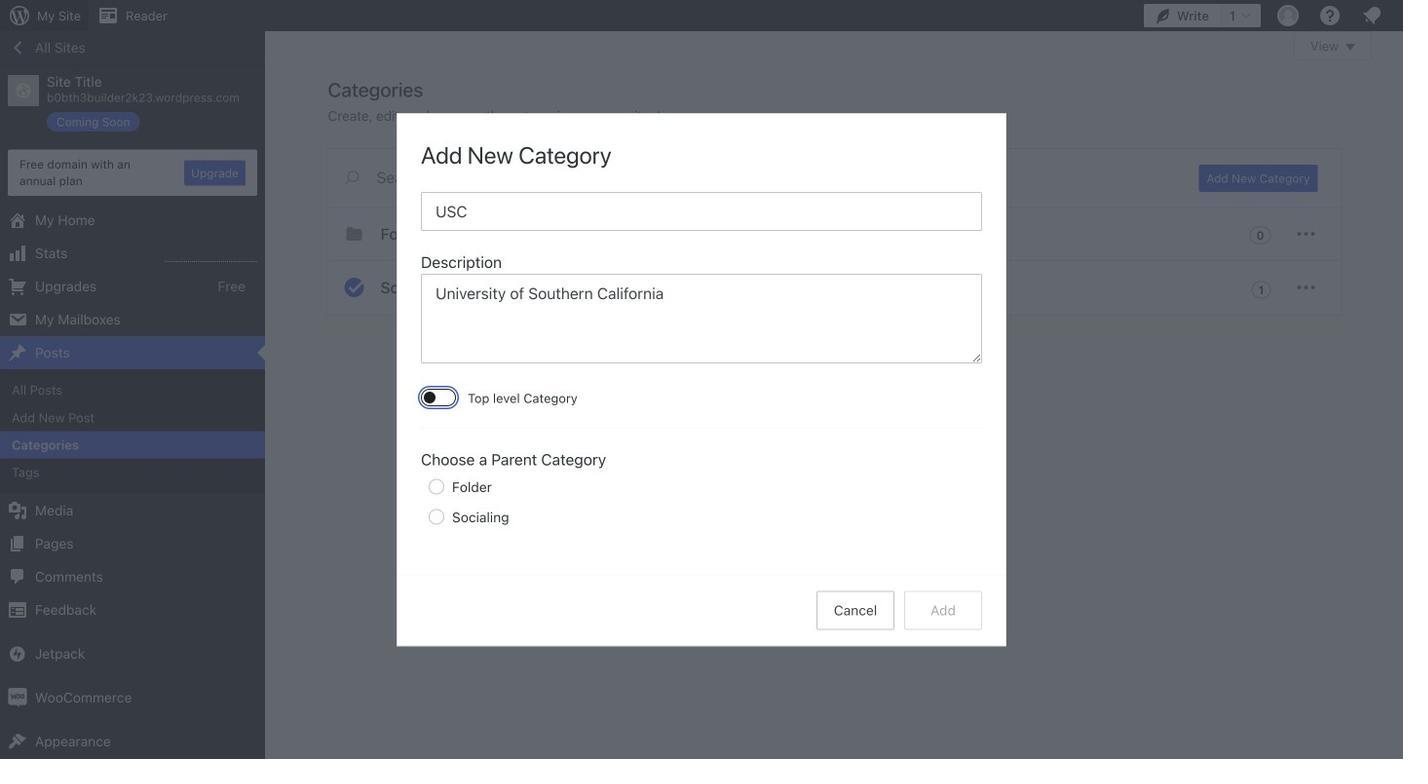 Task type: vqa. For each thing, say whether or not it's contained in the screenshot.
Light image
no



Task type: locate. For each thing, give the bounding box(es) containing it.
group
[[421, 250, 983, 369], [421, 389, 983, 532]]

None search field
[[328, 149, 1176, 206]]

dialog
[[398, 114, 1006, 646]]

1 group from the top
[[421, 250, 983, 369]]

0 vertical spatial row
[[328, 208, 1342, 315]]

None radio
[[429, 479, 445, 495], [429, 509, 445, 525], [429, 479, 445, 495], [429, 509, 445, 525]]

row inside group
[[421, 471, 981, 532]]

None text field
[[421, 274, 983, 363]]

help image
[[1319, 4, 1343, 27]]

socialing image
[[343, 276, 366, 299]]

1 vertical spatial row
[[421, 471, 981, 532]]

2 list item from the top
[[1395, 201, 1404, 292]]

4 list item from the top
[[1395, 384, 1404, 456]]

folder image
[[343, 222, 366, 246]]

main content
[[328, 31, 1373, 315]]

1 list item from the top
[[1395, 99, 1404, 171]]

list item
[[1395, 99, 1404, 171], [1395, 201, 1404, 292], [1395, 292, 1404, 384], [1395, 384, 1404, 456]]

0 vertical spatial group
[[421, 250, 983, 369]]

1 vertical spatial group
[[421, 389, 983, 532]]

New Category Name text field
[[421, 192, 983, 231]]

row
[[328, 208, 1342, 315], [421, 471, 981, 532]]



Task type: describe. For each thing, give the bounding box(es) containing it.
2 group from the top
[[421, 389, 983, 532]]

toggle menu image
[[1295, 222, 1319, 246]]

3 list item from the top
[[1395, 292, 1404, 384]]

highest hourly views 0 image
[[165, 250, 257, 262]]

closed image
[[1346, 44, 1356, 51]]

img image
[[8, 688, 27, 708]]

update your profile, personal settings, and more image
[[1277, 4, 1301, 27]]

toggle menu image
[[1295, 276, 1319, 299]]

manage your notifications image
[[1361, 4, 1384, 27]]



